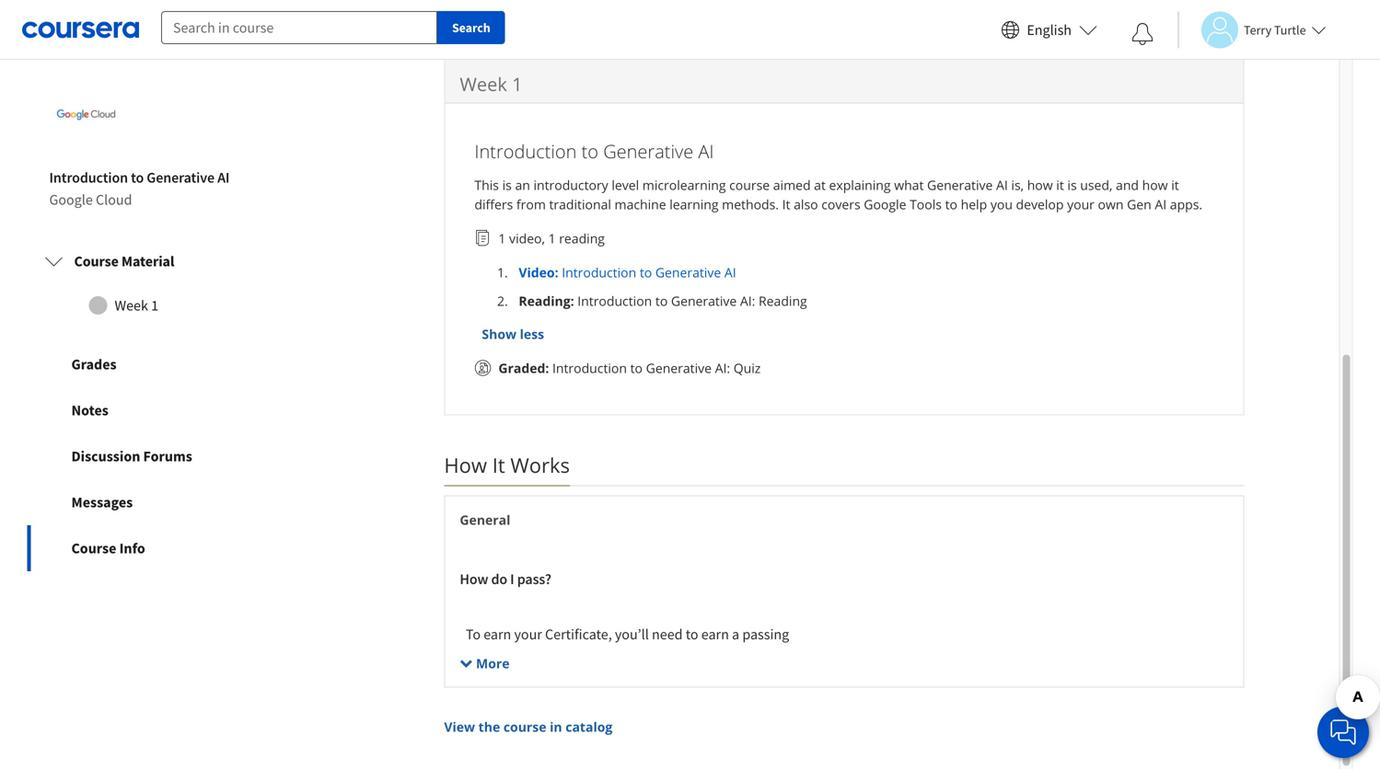Task type: locate. For each thing, give the bounding box(es) containing it.
0 horizontal spatial is
[[502, 176, 512, 194]]

is
[[502, 176, 512, 194], [1068, 176, 1077, 194]]

0 vertical spatial :
[[555, 264, 559, 281]]

0 vertical spatial ai:
[[740, 292, 755, 310]]

1 horizontal spatial help
[[961, 196, 987, 213]]

generative
[[603, 138, 693, 164], [147, 169, 215, 187], [927, 176, 993, 194], [655, 264, 721, 281], [671, 292, 737, 310], [646, 359, 712, 377]]

terry turtle button
[[1178, 12, 1326, 48]]

2 horizontal spatial the
[[810, 692, 831, 710]]

1 horizontal spatial :
[[555, 264, 559, 281]]

0 horizontal spatial how
[[1027, 176, 1053, 194]]

1 vertical spatial :
[[571, 292, 574, 310]]

1 horizontal spatial ai:
[[740, 292, 755, 310]]

prepare
[[739, 692, 787, 710]]

2 vertical spatial the
[[478, 719, 500, 736]]

1 horizontal spatial assignments.
[[737, 670, 818, 688]]

0 vertical spatial you
[[991, 196, 1013, 213]]

0 horizontal spatial earn
[[484, 626, 511, 644]]

messages link
[[27, 480, 292, 526]]

grades link
[[27, 342, 292, 388]]

to right the tools
[[945, 196, 958, 213]]

messages
[[71, 494, 133, 512]]

1 vertical spatial and
[[472, 692, 495, 710]]

methods.
[[722, 196, 779, 213]]

0 horizontal spatial course
[[504, 719, 546, 736]]

reading up quiz
[[759, 292, 807, 310]]

graded
[[504, 670, 547, 688], [834, 692, 877, 710]]

do
[[491, 570, 507, 589]]

assignments. down practice
[[472, 714, 553, 732]]

notes link
[[27, 388, 292, 434]]

help down programming on the bottom of the page
[[683, 692, 710, 710]]

0 horizontal spatial assignments.
[[472, 714, 553, 732]]

generative inside introduction to generative ai google cloud
[[147, 169, 215, 187]]

grades
[[71, 356, 117, 374]]

1 horizontal spatial and
[[1116, 176, 1139, 194]]

assignments.
[[737, 670, 818, 688], [472, 714, 553, 732]]

on
[[510, 648, 526, 666]]

0 vertical spatial help
[[961, 196, 987, 213]]

you down is,
[[991, 196, 1013, 213]]

week 1
[[460, 71, 523, 97], [115, 297, 158, 315]]

1 vertical spatial help
[[683, 692, 710, 710]]

search
[[452, 19, 490, 36]]

there
[[632, 692, 664, 710]]

1 horizontal spatial your
[[1067, 196, 1095, 213]]

1 vertical spatial it
[[492, 452, 505, 479]]

week down course material
[[115, 297, 148, 315]]

1 horizontal spatial you
[[991, 196, 1013, 213]]

is left used, at the top right of the page
[[1068, 176, 1077, 194]]

2 earn from the left
[[701, 626, 729, 644]]

2 vertical spatial :
[[545, 359, 549, 377]]

1 horizontal spatial earn
[[701, 626, 729, 644]]

1 horizontal spatial graded
[[834, 692, 877, 710]]

0 horizontal spatial and
[[472, 692, 495, 710]]

google left cloud on the top
[[49, 191, 93, 209]]

the
[[576, 648, 596, 666], [810, 692, 831, 710], [478, 719, 500, 736]]

2 horizontal spatial :
[[571, 292, 574, 310]]

help inside this is an introductory level microlearning course aimed at explaining what generative ai is, how it is used, and how it differs from traditional machine learning methods. it also covers google tools to help you develop your own gen ai apps.
[[961, 196, 987, 213]]

1 vertical spatial you
[[713, 692, 736, 710]]

how up general
[[444, 452, 487, 479]]

course down practice
[[504, 719, 546, 736]]

1 inside "link"
[[151, 297, 158, 315]]

1 horizontal spatial how
[[1142, 176, 1168, 194]]

1 horizontal spatial reading
[[759, 292, 807, 310]]

0 horizontal spatial your
[[514, 626, 542, 644]]

1 horizontal spatial google
[[864, 196, 906, 213]]

ai
[[698, 138, 714, 164], [217, 169, 230, 187], [996, 176, 1008, 194], [1155, 196, 1167, 213], [725, 264, 736, 281]]

ai:
[[740, 292, 755, 310], [715, 359, 730, 377]]

0 vertical spatial the
[[576, 648, 596, 666]]

it left works
[[492, 452, 505, 479]]

1 horizontal spatial week 1
[[460, 71, 523, 97]]

1
[[512, 71, 523, 97], [499, 230, 506, 247], [548, 230, 556, 247], [151, 297, 158, 315]]

notes
[[71, 402, 108, 420]]

to
[[582, 138, 599, 164], [131, 169, 144, 187], [945, 196, 958, 213], [640, 264, 652, 281], [655, 292, 668, 310], [630, 359, 643, 377], [686, 626, 698, 644], [667, 692, 680, 710]]

learning
[[670, 196, 719, 213]]

how left do
[[460, 570, 488, 589]]

it inside this is an introductory level microlearning course aimed at explaining what generative ai is, how it is used, and how it differs from traditional machine learning methods. it also covers google tools to help you develop your own gen ai apps.
[[782, 196, 790, 213]]

0 horizontal spatial google
[[49, 191, 93, 209]]

how
[[444, 452, 487, 479], [460, 570, 488, 589]]

how up develop
[[1027, 176, 1053, 194]]

the inside view the course in catalog "link"
[[478, 719, 500, 736]]

generative up the tools
[[927, 176, 993, 194]]

the right the for
[[810, 692, 831, 710]]

week
[[460, 71, 507, 97], [115, 297, 148, 315]]

this is an introductory level microlearning course aimed at explaining what generative ai is, how it is used, and how it differs from traditional machine learning methods. it also covers google tools to help you develop your own gen ai apps.
[[475, 176, 1203, 213]]

course for course material
[[74, 252, 119, 271]]

how up gen at the right top of the page
[[1142, 176, 1168, 194]]

and inside this is an introductory level microlearning course aimed at explaining what generative ai is, how it is used, and how it differs from traditional machine learning methods. it also covers google tools to help you develop your own gen ai apps.
[[1116, 176, 1139, 194]]

course left info
[[71, 540, 116, 558]]

microlearning
[[643, 176, 726, 194]]

practice
[[498, 692, 547, 710]]

to inside introduction to generative ai google cloud
[[131, 169, 144, 187]]

generative up course material dropdown button
[[147, 169, 215, 187]]

and down peer-
[[472, 692, 495, 710]]

to down video : introduction to generative ai on the top
[[655, 292, 668, 310]]

generative up level
[[603, 138, 693, 164]]

0 vertical spatial how
[[444, 452, 487, 479]]

it up 'apps.'
[[1171, 176, 1179, 194]]

1 horizontal spatial it
[[782, 196, 790, 213]]

0 horizontal spatial it
[[492, 452, 505, 479]]

week 1 down material
[[115, 297, 158, 315]]

0 vertical spatial and
[[1116, 176, 1139, 194]]

1 horizontal spatial the
[[576, 648, 596, 666]]

0 horizontal spatial reading
[[519, 292, 571, 310]]

course up methods.
[[729, 176, 770, 194]]

,
[[542, 230, 545, 247]]

programming
[[650, 670, 734, 688]]

how for how it works
[[444, 452, 487, 479]]

assignments,
[[550, 670, 631, 688]]

ai inside introduction to generative ai google cloud
[[217, 169, 230, 187]]

introduction inside introduction to generative ai google cloud
[[49, 169, 128, 187]]

0 horizontal spatial week
[[115, 297, 148, 315]]

1 vertical spatial how
[[460, 570, 488, 589]]

aimed
[[773, 176, 811, 194]]

0 vertical spatial assignments.
[[737, 670, 818, 688]]

what
[[894, 176, 924, 194]]

1 vertical spatial graded
[[834, 692, 877, 710]]

earn up grade
[[484, 626, 511, 644]]

0 horizontal spatial week 1
[[115, 297, 158, 315]]

quizzes,
[[824, 648, 873, 666]]

you inside this is an introductory level microlearning course aimed at explaining what generative ai is, how it is used, and how it differs from traditional machine learning methods. it also covers google tools to help you develop your own gen ai apps.
[[991, 196, 1013, 213]]

course
[[729, 176, 770, 194], [504, 719, 546, 736]]

week 1 down search
[[460, 71, 523, 97]]

peer-
[[472, 670, 504, 688]]

1 horizontal spatial is
[[1068, 176, 1077, 194]]

2 it from the left
[[1171, 176, 1179, 194]]

your up on
[[514, 626, 542, 644]]

to right there
[[667, 692, 680, 710]]

you left 'prepare'
[[713, 692, 736, 710]]

0 vertical spatial your
[[1067, 196, 1095, 213]]

ai: for quiz
[[715, 359, 730, 377]]

graded up practice
[[504, 670, 547, 688]]

google down what
[[864, 196, 906, 213]]

0 vertical spatial course
[[729, 176, 770, 194]]

assignments. down can
[[737, 670, 818, 688]]

how
[[1027, 176, 1053, 194], [1142, 176, 1168, 194]]

help
[[961, 196, 987, 213], [683, 692, 710, 710]]

week down search
[[460, 71, 507, 97]]

1 vertical spatial the
[[810, 692, 831, 710]]

it up develop
[[1056, 176, 1064, 194]]

it left also
[[782, 196, 790, 213]]

google cloud image
[[49, 78, 123, 152]]

0 horizontal spatial the
[[478, 719, 500, 736]]

video
[[519, 264, 555, 281]]

introduction for reading
[[578, 292, 652, 310]]

your down used, at the top right of the page
[[1067, 196, 1095, 213]]

it
[[782, 196, 790, 213], [492, 452, 505, 479]]

ai: left quiz
[[715, 359, 730, 377]]

the right view
[[478, 719, 500, 736]]

introduction
[[475, 138, 577, 164], [49, 169, 128, 187], [562, 264, 636, 281], [578, 292, 652, 310], [552, 359, 627, 377]]

it
[[1056, 176, 1064, 194], [1171, 176, 1179, 194]]

1 horizontal spatial week
[[460, 71, 507, 97]]

explaining
[[829, 176, 891, 194]]

course left material
[[74, 252, 119, 271]]

1 vertical spatial course
[[71, 540, 116, 558]]

and
[[1116, 176, 1139, 194], [472, 692, 495, 710]]

0 horizontal spatial you
[[713, 692, 736, 710]]

in
[[550, 719, 562, 736]]

1 vertical spatial ai:
[[715, 359, 730, 377]]

introduction right graded
[[552, 359, 627, 377]]

help right the tools
[[961, 196, 987, 213]]

machine
[[615, 196, 666, 213]]

0 horizontal spatial it
[[1056, 176, 1064, 194]]

earn left a
[[701, 626, 729, 644]]

view the course in catalog
[[444, 719, 613, 736]]

1 vertical spatial course
[[504, 719, 546, 736]]

1 horizontal spatial it
[[1171, 176, 1179, 194]]

google inside introduction to generative ai google cloud
[[49, 191, 93, 209]]

week 1 inside "link"
[[115, 297, 158, 315]]

google inside this is an introductory level microlearning course aimed at explaining what generative ai is, how it is used, and how it differs from traditional machine learning methods. it also covers google tools to help you develop your own gen ai apps.
[[864, 196, 906, 213]]

earn
[[484, 626, 511, 644], [701, 626, 729, 644]]

:
[[555, 264, 559, 281], [571, 292, 574, 310], [545, 359, 549, 377]]

2 is from the left
[[1068, 176, 1077, 194]]

introduction up cloud on the top
[[49, 169, 128, 187]]

graded down the "videos,"
[[834, 692, 877, 710]]

1 vertical spatial week 1
[[115, 297, 158, 315]]

course inside this is an introductory level microlearning course aimed at explaining what generative ai is, how it is used, and how it differs from traditional machine learning methods. it also covers google tools to help you develop your own gen ai apps.
[[729, 176, 770, 194]]

and up gen at the right top of the page
[[1116, 176, 1139, 194]]

to up cloud on the top
[[131, 169, 144, 187]]

introduction down reading
[[562, 264, 636, 281]]

ai: up quiz
[[740, 292, 755, 310]]

0 vertical spatial course
[[74, 252, 119, 271]]

0 horizontal spatial ai:
[[715, 359, 730, 377]]

to down the reading : introduction to generative ai: reading
[[630, 359, 643, 377]]

show less button
[[482, 324, 544, 344]]

1 how from the left
[[1027, 176, 1053, 194]]

introduction down video : introduction to generative ai on the top
[[578, 292, 652, 310]]

to up the reading : introduction to generative ai: reading
[[640, 264, 652, 281]]

1 vertical spatial week
[[115, 297, 148, 315]]

covers
[[822, 196, 861, 213]]

0 horizontal spatial :
[[545, 359, 549, 377]]

1 horizontal spatial course
[[729, 176, 770, 194]]

your
[[1067, 196, 1095, 213], [514, 626, 542, 644]]

assignment image
[[475, 360, 491, 376]]

a
[[732, 626, 739, 644]]

1 vertical spatial assignments.
[[472, 714, 553, 732]]

1 video , 1 reading
[[499, 230, 605, 247]]

you
[[991, 196, 1013, 213], [713, 692, 736, 710]]

0 vertical spatial it
[[782, 196, 790, 213]]

is left an
[[502, 176, 512, 194]]

course inside course material dropdown button
[[74, 252, 119, 271]]

reading
[[559, 230, 605, 247]]

can
[[781, 648, 803, 666]]

0 horizontal spatial help
[[683, 692, 710, 710]]

reading down video
[[519, 292, 571, 310]]

the right of
[[576, 648, 596, 666]]

how for how do i pass?
[[460, 570, 488, 589]]

course inside 'course info' link
[[71, 540, 116, 558]]

1 vertical spatial your
[[514, 626, 542, 644]]

0 horizontal spatial graded
[[504, 670, 547, 688]]



Task type: vqa. For each thing, say whether or not it's contained in the screenshot.
to within This Is An Introductory Level Microlearning Course Aimed At Explaining What Generative Ai Is, How It Is Used, And How It Differs From Traditional Machine Learning Methods. It Also Covers Google Tools To Help You Develop Your Own Gen Ai Apps.
yes



Task type: describe. For each thing, give the bounding box(es) containing it.
1 is from the left
[[502, 176, 512, 194]]

terry turtle
[[1244, 22, 1306, 38]]

0 vertical spatial week
[[460, 71, 507, 97]]

english button
[[994, 0, 1105, 60]]

for
[[790, 692, 807, 710]]

quiz
[[734, 359, 761, 377]]

: for graded
[[545, 359, 549, 377]]

is,
[[1011, 176, 1024, 194]]

generative inside this is an introductory level microlearning course aimed at explaining what generative ai is, how it is used, and how it differs from traditional machine learning methods. it also covers google tools to help you develop your own gen ai apps.
[[927, 176, 993, 194]]

generative up the reading : introduction to generative ai: reading
[[655, 264, 721, 281]]

1 reading from the left
[[519, 292, 571, 310]]

introduction to generative ai google cloud
[[49, 169, 230, 209]]

from
[[516, 196, 546, 213]]

1 earn from the left
[[484, 626, 511, 644]]

terry
[[1244, 22, 1272, 38]]

week inside "link"
[[115, 297, 148, 315]]

show
[[482, 325, 517, 343]]

generative left quiz
[[646, 359, 712, 377]]

develop
[[1016, 196, 1064, 213]]

discussion forums link
[[27, 434, 292, 480]]

course for course info
[[71, 540, 116, 558]]

2 reading from the left
[[759, 292, 807, 310]]

less
[[520, 325, 544, 343]]

how it works
[[444, 452, 570, 479]]

0 vertical spatial week 1
[[460, 71, 523, 97]]

to right need
[[686, 626, 698, 644]]

i
[[510, 570, 514, 589]]

exercises
[[550, 692, 606, 710]]

how do i pass?
[[460, 570, 551, 589]]

: for reading
[[571, 292, 574, 310]]

video
[[509, 230, 542, 247]]

traditional
[[549, 196, 611, 213]]

gen
[[1127, 196, 1152, 213]]

apps.
[[1170, 196, 1203, 213]]

to up introductory
[[582, 138, 599, 164]]

also
[[794, 196, 818, 213]]

level
[[612, 176, 639, 194]]

generative up quiz
[[671, 292, 737, 310]]

pass?
[[517, 570, 551, 589]]

differs
[[475, 196, 513, 213]]

0 vertical spatial graded
[[504, 670, 547, 688]]

introduction for graded
[[552, 359, 627, 377]]

course info link
[[27, 526, 292, 572]]

introductory
[[534, 176, 608, 194]]

introduction up an
[[475, 138, 577, 164]]

grade
[[472, 648, 507, 666]]

own
[[1098, 196, 1124, 213]]

: for video
[[555, 264, 559, 281]]

this
[[475, 176, 499, 194]]

more button
[[460, 654, 510, 673]]

introduction for video
[[562, 264, 636, 281]]

certificate,
[[545, 626, 612, 644]]

you inside to earn your certificate, you'll need to earn a passing grade on each of the required assignments—these can be quizzes, peer-graded assignments, or programming assignments. videos, readings, and practice exercises are there to help you prepare for the graded assignments.
[[713, 692, 736, 710]]

and inside to earn your certificate, you'll need to earn a passing grade on each of the required assignments—these can be quizzes, peer-graded assignments, or programming assignments. videos, readings, and practice exercises are there to help you prepare for the graded assignments.
[[472, 692, 495, 710]]

english
[[1027, 21, 1072, 39]]

show less
[[482, 325, 544, 343]]

cloud
[[96, 191, 132, 209]]

general
[[460, 511, 510, 529]]

or
[[634, 670, 647, 688]]

discussion forums
[[71, 448, 192, 466]]

of
[[561, 648, 573, 666]]

graded : introduction to generative ai: quiz
[[499, 359, 761, 377]]

course material button
[[30, 236, 290, 287]]

video : introduction to generative ai
[[519, 264, 736, 281]]

coursera image
[[22, 15, 139, 44]]

1 it from the left
[[1056, 176, 1064, 194]]

catalog
[[566, 719, 613, 736]]

turtle
[[1274, 22, 1306, 38]]

to
[[466, 626, 481, 644]]

used,
[[1080, 176, 1113, 194]]

to earn your certificate, you'll need to earn a passing grade on each of the required assignments—these can be quizzes, peer-graded assignments, or programming assignments. videos, readings, and practice exercises are there to help you prepare for the graded assignments.
[[460, 626, 925, 732]]

course material
[[74, 252, 174, 271]]

ai: for reading
[[740, 292, 755, 310]]

stacked file image
[[475, 230, 491, 247]]

course inside "link"
[[504, 719, 546, 736]]

show notifications image
[[1132, 23, 1154, 45]]

introduction to generative ai
[[475, 138, 714, 164]]

readings,
[[869, 670, 925, 688]]

week 1 link
[[45, 287, 275, 324]]

search button
[[437, 11, 505, 44]]

forums
[[143, 448, 192, 466]]

an
[[515, 176, 530, 194]]

are
[[609, 692, 629, 710]]

reading : introduction to generative ai: reading
[[519, 292, 807, 310]]

help center image
[[1332, 722, 1354, 744]]

works
[[510, 452, 570, 479]]

more
[[476, 655, 510, 673]]

assignments—these
[[655, 648, 778, 666]]

need
[[652, 626, 683, 644]]

required
[[599, 648, 652, 666]]

your inside this is an introductory level microlearning course aimed at explaining what generative ai is, how it is used, and how it differs from traditional machine learning methods. it also covers google tools to help you develop your own gen ai apps.
[[1067, 196, 1095, 213]]

your inside to earn your certificate, you'll need to earn a passing grade on each of the required assignments—these can be quizzes, peer-graded assignments, or programming assignments. videos, readings, and practice exercises are there to help you prepare for the graded assignments.
[[514, 626, 542, 644]]

2 how from the left
[[1142, 176, 1168, 194]]

be
[[806, 648, 821, 666]]

view the course in catalog link
[[444, 718, 1244, 737]]

info
[[119, 540, 145, 558]]

discussion
[[71, 448, 140, 466]]

material
[[121, 252, 174, 271]]

passing
[[742, 626, 789, 644]]

at
[[814, 176, 826, 194]]

graded
[[499, 359, 545, 377]]

tools
[[910, 196, 942, 213]]

view
[[444, 719, 475, 736]]

Search in course text field
[[161, 11, 437, 44]]

you'll
[[615, 626, 649, 644]]

to inside this is an introductory level microlearning course aimed at explaining what generative ai is, how it is used, and how it differs from traditional machine learning methods. it also covers google tools to help you develop your own gen ai apps.
[[945, 196, 958, 213]]

each
[[529, 648, 558, 666]]

chat with us image
[[1329, 718, 1358, 748]]

course info
[[71, 540, 145, 558]]

help inside to earn your certificate, you'll need to earn a passing grade on each of the required assignments—these can be quizzes, peer-graded assignments, or programming assignments. videos, readings, and practice exercises are there to help you prepare for the graded assignments.
[[683, 692, 710, 710]]

videos,
[[821, 670, 866, 688]]



